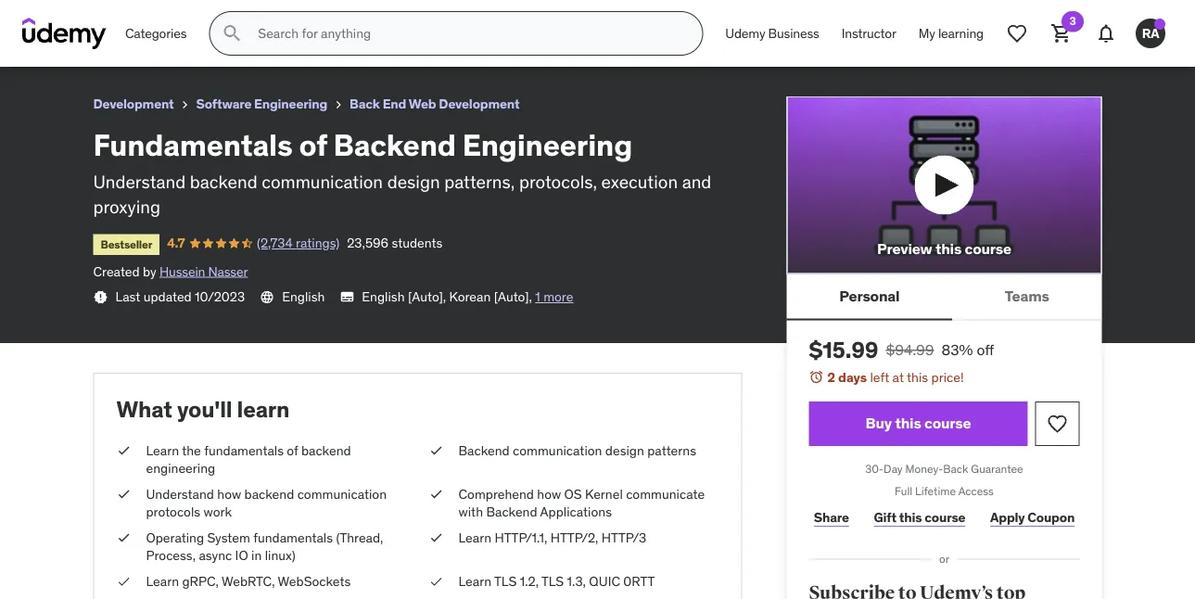 Task type: describe. For each thing, give the bounding box(es) containing it.
tab list containing personal
[[787, 274, 1102, 320]]

preview this course button
[[787, 96, 1102, 274]]

understand how backend communication protocols work
[[146, 485, 387, 520]]

personal button
[[787, 274, 953, 318]]

protocols
[[146, 504, 200, 520]]

engineering for fundamentals of backend engineering understand backend communication design patterns, protocols, execution and proxying
[[463, 126, 633, 163]]

apply coupon button
[[986, 499, 1080, 536]]

communicate
[[626, 485, 705, 502]]

1 vertical spatial communication
[[513, 442, 602, 458]]

xsmall image for understand
[[116, 485, 131, 503]]

fundamentals for fundamentals of backend engineering
[[15, 8, 116, 27]]

the
[[182, 442, 201, 458]]

wishlist image
[[1047, 413, 1069, 435]]

xsmall image for operating system fundamentals (thread, process, async io in linux)
[[116, 529, 131, 547]]

instructor link
[[831, 11, 908, 56]]

async
[[199, 547, 232, 564]]

comprehend
[[459, 485, 534, 502]]

fundamentals of backend engineering
[[15, 8, 288, 27]]

lifetime
[[915, 484, 956, 499]]

backend up the comprehend
[[459, 442, 510, 458]]

hussein nasser link
[[160, 263, 248, 279]]

[auto]
[[494, 288, 529, 305]]

applications
[[540, 504, 612, 520]]

websockets
[[278, 573, 351, 590]]

ra
[[1142, 25, 1160, 41]]

instructor
[[842, 25, 897, 41]]

last
[[115, 288, 140, 305]]

days
[[838, 369, 867, 386]]

proxying
[[93, 195, 160, 218]]

10/2023
[[195, 288, 245, 305]]

udemy business
[[726, 25, 820, 41]]

more
[[544, 288, 574, 305]]

1 horizontal spatial students
[[392, 235, 443, 251]]

2 days left at this price!
[[828, 369, 964, 386]]

process,
[[146, 547, 196, 564]]

0 vertical spatial (2,734
[[128, 32, 164, 49]]

xsmall image for last
[[93, 290, 108, 305]]

day
[[884, 461, 903, 476]]

my learning
[[919, 25, 984, 41]]

and
[[682, 171, 712, 193]]

this for gift
[[899, 509, 922, 526]]

operating
[[146, 529, 204, 546]]

http/1.1,
[[495, 529, 547, 546]]

system
[[207, 529, 250, 546]]

,
[[529, 288, 532, 305]]

at
[[893, 369, 904, 386]]

http/2,
[[551, 529, 599, 546]]

of for fundamentals of backend engineering understand backend communication design patterns, protocols, execution and proxying
[[299, 126, 327, 163]]

gift this course
[[874, 509, 966, 526]]

30-day money-back guarantee full lifetime access
[[866, 461, 1024, 499]]

1 horizontal spatial bestseller
[[101, 237, 152, 251]]

xsmall image for backend communication design patterns
[[429, 441, 444, 459]]

(thread,
[[336, 529, 383, 546]]

how for comprehend
[[537, 485, 561, 502]]

this for buy
[[895, 414, 922, 433]]

back end web development link
[[350, 93, 520, 116]]

updated
[[144, 288, 192, 305]]

categories button
[[114, 11, 198, 56]]

work
[[204, 504, 232, 520]]

1 vertical spatial 23,596
[[347, 235, 389, 251]]

udemy
[[726, 25, 765, 41]]

0 horizontal spatial 23,596 students
[[219, 32, 314, 49]]

wishlist image
[[1006, 22, 1029, 45]]

comprehend how os kernel communicate with backend applications
[[459, 485, 705, 520]]

or
[[939, 552, 950, 566]]

what
[[116, 395, 172, 423]]

3
[[1070, 14, 1076, 28]]

patterns,
[[444, 171, 515, 193]]

backend left submit search image
[[136, 8, 198, 27]]

created by hussein nasser
[[93, 263, 248, 279]]

software engineering
[[196, 96, 327, 112]]

understand inside understand how backend communication protocols work
[[146, 485, 214, 502]]

1.2,
[[520, 573, 539, 590]]

1 vertical spatial 23,596 students
[[347, 235, 443, 251]]

0 horizontal spatial ratings)
[[167, 32, 211, 49]]

ra link
[[1129, 11, 1173, 56]]

0 horizontal spatial bestseller
[[22, 35, 74, 49]]

backend inside the fundamentals of backend engineering understand backend communication design patterns, protocols, execution and proxying
[[190, 171, 257, 193]]

buy this course
[[866, 414, 971, 433]]

xsmall image for learn http/1.1, http/2, http/3
[[429, 529, 444, 547]]

back end web development
[[350, 96, 520, 112]]

1 tls from the left
[[494, 573, 517, 590]]

learn http/1.1, http/2, http/3
[[459, 529, 647, 546]]

gift
[[874, 509, 897, 526]]

this right at
[[907, 369, 929, 386]]

fundamentals for fundamentals of backend engineering understand backend communication design patterns, protocols, execution and proxying
[[93, 126, 293, 163]]

communication inside the fundamentals of backend engineering understand backend communication design patterns, protocols, execution and proxying
[[262, 171, 383, 193]]

course for buy this course
[[925, 414, 971, 433]]

3 link
[[1040, 11, 1084, 56]]

by
[[143, 263, 156, 279]]

closed captions image
[[340, 290, 355, 304]]

created
[[93, 263, 140, 279]]

1 vertical spatial (2,734 ratings)
[[257, 235, 340, 251]]

engineering
[[146, 460, 215, 477]]

learn the fundamentals of backend engineering
[[146, 442, 351, 477]]

udemy business link
[[714, 11, 831, 56]]

execution
[[602, 171, 678, 193]]

learning
[[938, 25, 984, 41]]

backend inside learn the fundamentals of backend engineering
[[301, 442, 351, 458]]

share
[[814, 509, 849, 526]]

engineering for fundamentals of backend engineering
[[202, 8, 288, 27]]

xsmall image for comprehend how os kernel communicate with backend applications
[[429, 485, 444, 503]]

0 vertical spatial 23,596
[[219, 32, 260, 49]]

apply
[[991, 509, 1025, 526]]

backend communication design patterns
[[459, 442, 696, 458]]

0 vertical spatial 4.7
[[89, 32, 107, 49]]



Task type: vqa. For each thing, say whether or not it's contained in the screenshot.
the bottommost Bestseller
yes



Task type: locate. For each thing, give the bounding box(es) containing it.
xsmall image for learn the fundamentals of backend engineering
[[116, 441, 131, 459]]

fundamentals for (thread,
[[253, 529, 333, 546]]

4.7 up created by hussein nasser
[[167, 235, 185, 251]]

this right preview
[[936, 239, 962, 258]]

preview
[[877, 239, 933, 258]]

learn down process,
[[146, 573, 179, 590]]

1 vertical spatial (2,734
[[257, 235, 293, 251]]

communication
[[262, 171, 383, 193], [513, 442, 602, 458], [297, 485, 387, 502]]

kernel
[[585, 485, 623, 502]]

fundamentals of backend engineering understand backend communication design patterns, protocols, execution and proxying
[[93, 126, 712, 218]]

backend
[[136, 8, 198, 27], [334, 126, 456, 163], [459, 442, 510, 458], [486, 504, 538, 520]]

full
[[895, 484, 913, 499]]

backend
[[190, 171, 257, 193], [301, 442, 351, 458], [244, 485, 294, 502]]

learn for learn http/1.1, http/2, http/3
[[459, 529, 492, 546]]

apply coupon
[[991, 509, 1075, 526]]

my learning link
[[908, 11, 995, 56]]

(2,734 ratings) down fundamentals of backend engineering
[[128, 32, 211, 49]]

learn tls 1.2, tls 1.3, quic 0rtt
[[459, 573, 655, 590]]

1 horizontal spatial (2,734
[[257, 235, 293, 251]]

access
[[959, 484, 994, 499]]

this right buy
[[895, 414, 922, 433]]

0 vertical spatial xsmall image
[[178, 97, 192, 112]]

1 horizontal spatial 23,596
[[347, 235, 389, 251]]

2 horizontal spatial xsmall image
[[178, 97, 192, 112]]

1 horizontal spatial xsmall image
[[116, 485, 131, 503]]

23,596 up closed captions icon
[[347, 235, 389, 251]]

understand up protocols
[[146, 485, 214, 502]]

0 vertical spatial design
[[387, 171, 440, 193]]

fundamentals
[[15, 8, 116, 27], [93, 126, 293, 163]]

2 vertical spatial communication
[[297, 485, 387, 502]]

course down price!
[[925, 414, 971, 433]]

students right submit search image
[[263, 32, 314, 49]]

patterns
[[648, 442, 696, 458]]

1 horizontal spatial back
[[943, 461, 969, 476]]

learn inside learn the fundamentals of backend engineering
[[146, 442, 179, 458]]

4.7
[[89, 32, 107, 49], [167, 235, 185, 251]]

you have alerts image
[[1155, 19, 1166, 30]]

fundamentals for of
[[204, 442, 284, 458]]

2 vertical spatial backend
[[244, 485, 294, 502]]

1 more button
[[535, 288, 574, 306]]

you'll
[[177, 395, 232, 423]]

0 horizontal spatial english
[[282, 288, 325, 305]]

1 horizontal spatial development
[[439, 96, 520, 112]]

1 vertical spatial fundamentals
[[253, 529, 333, 546]]

how left os on the bottom left of the page
[[537, 485, 561, 502]]

http/3
[[602, 529, 647, 546]]

xsmall image
[[178, 97, 192, 112], [93, 290, 108, 305], [116, 485, 131, 503]]

english
[[282, 288, 325, 305], [362, 288, 405, 305]]

1 how from the left
[[217, 485, 241, 502]]

xsmall image for learn grpc, webrtc, websockets
[[116, 573, 131, 591]]

1 horizontal spatial how
[[537, 485, 561, 502]]

personal
[[840, 286, 900, 305]]

of
[[119, 8, 133, 27], [299, 126, 327, 163], [287, 442, 298, 458]]

communication inside understand how backend communication protocols work
[[297, 485, 387, 502]]

money-
[[906, 461, 943, 476]]

alarm image
[[809, 369, 824, 384]]

guarantee
[[971, 461, 1024, 476]]

tls right the 1.2,
[[542, 573, 564, 590]]

course up teams
[[965, 239, 1012, 258]]

business
[[768, 25, 820, 41]]

last updated 10/2023
[[115, 288, 245, 305]]

learn
[[146, 442, 179, 458], [459, 529, 492, 546], [146, 573, 179, 590], [459, 573, 492, 590]]

1 vertical spatial of
[[299, 126, 327, 163]]

0 horizontal spatial of
[[119, 8, 133, 27]]

design
[[387, 171, 440, 193], [605, 442, 644, 458]]

os
[[564, 485, 582, 502]]

development link
[[93, 93, 174, 116]]

$15.99
[[809, 336, 879, 364]]

0 vertical spatial ratings)
[[167, 32, 211, 49]]

this right gift
[[899, 509, 922, 526]]

1 horizontal spatial of
[[287, 442, 298, 458]]

1 horizontal spatial (2,734 ratings)
[[257, 235, 340, 251]]

1 horizontal spatial 23,596 students
[[347, 235, 443, 251]]

categories
[[125, 25, 187, 41]]

engineering
[[202, 8, 288, 27], [254, 96, 327, 112], [463, 126, 633, 163]]

udemy image
[[22, 18, 107, 49]]

with
[[459, 504, 483, 520]]

io
[[235, 547, 248, 564]]

fundamentals inside operating system fundamentals (thread, process, async io in linux)
[[253, 529, 333, 546]]

0 vertical spatial of
[[119, 8, 133, 27]]

preview this course
[[877, 239, 1012, 258]]

english for english [auto], korean [auto] , 1 more
[[362, 288, 405, 305]]

webrtc,
[[222, 573, 275, 590]]

this inside buy this course button
[[895, 414, 922, 433]]

course down lifetime
[[925, 509, 966, 526]]

of down software engineering link
[[299, 126, 327, 163]]

0 horizontal spatial how
[[217, 485, 241, 502]]

tls
[[494, 573, 517, 590], [542, 573, 564, 590]]

left
[[870, 369, 890, 386]]

course for preview this course
[[965, 239, 1012, 258]]

in
[[251, 547, 262, 564]]

0 horizontal spatial 4.7
[[89, 32, 107, 49]]

0 horizontal spatial students
[[263, 32, 314, 49]]

1 vertical spatial bestseller
[[101, 237, 152, 251]]

this inside gift this course link
[[899, 509, 922, 526]]

backend down the comprehend
[[486, 504, 538, 520]]

1 vertical spatial backend
[[301, 442, 351, 458]]

2
[[828, 369, 836, 386]]

2 vertical spatial of
[[287, 442, 298, 458]]

0 vertical spatial fundamentals
[[204, 442, 284, 458]]

this
[[936, 239, 962, 258], [907, 369, 929, 386], [895, 414, 922, 433], [899, 509, 922, 526]]

0 horizontal spatial tls
[[494, 573, 517, 590]]

fundamentals down learn
[[204, 442, 284, 458]]

price!
[[932, 369, 964, 386]]

understand
[[93, 171, 186, 193], [146, 485, 214, 502]]

of right udemy image
[[119, 8, 133, 27]]

1 english from the left
[[282, 288, 325, 305]]

fundamentals down software
[[93, 126, 293, 163]]

0 vertical spatial back
[[350, 96, 380, 112]]

1 development from the left
[[93, 96, 174, 112]]

tls left the 1.2,
[[494, 573, 517, 590]]

students
[[263, 32, 314, 49], [392, 235, 443, 251]]

engineering up software engineering
[[202, 8, 288, 27]]

23,596 students down the fundamentals of backend engineering understand backend communication design patterns, protocols, execution and proxying
[[347, 235, 443, 251]]

tab list
[[787, 274, 1102, 320]]

backend inside understand how backend communication protocols work
[[244, 485, 294, 502]]

notifications image
[[1095, 22, 1118, 45]]

83%
[[942, 340, 973, 359]]

0 vertical spatial fundamentals
[[15, 8, 116, 27]]

web
[[409, 96, 436, 112]]

how up the work
[[217, 485, 241, 502]]

learn for learn the fundamentals of backend engineering
[[146, 442, 179, 458]]

1 vertical spatial understand
[[146, 485, 214, 502]]

english right closed captions icon
[[362, 288, 405, 305]]

design left patterns
[[605, 442, 644, 458]]

30-
[[866, 461, 884, 476]]

this for preview
[[936, 239, 962, 258]]

engineering inside the fundamentals of backend engineering understand backend communication design patterns, protocols, execution and proxying
[[463, 126, 633, 163]]

1 vertical spatial students
[[392, 235, 443, 251]]

course inside button
[[965, 239, 1012, 258]]

fundamentals inside learn the fundamentals of backend engineering
[[204, 442, 284, 458]]

software engineering link
[[196, 93, 327, 116]]

0 vertical spatial communication
[[262, 171, 383, 193]]

design left patterns,
[[387, 171, 440, 193]]

2 development from the left
[[439, 96, 520, 112]]

development down categories dropdown button
[[93, 96, 174, 112]]

(2,734 up course language icon
[[257, 235, 293, 251]]

0rtt
[[624, 573, 655, 590]]

1 vertical spatial fundamentals
[[93, 126, 293, 163]]

hussein
[[160, 263, 205, 279]]

backend down software
[[190, 171, 257, 193]]

1 vertical spatial back
[[943, 461, 969, 476]]

backend down end
[[334, 126, 456, 163]]

submit search image
[[221, 22, 243, 45]]

how inside the comprehend how os kernel communicate with backend applications
[[537, 485, 561, 502]]

back up lifetime
[[943, 461, 969, 476]]

my
[[919, 25, 936, 41]]

2 english from the left
[[362, 288, 405, 305]]

xsmall image for learn tls 1.2, tls 1.3, quic 0rtt
[[429, 573, 444, 591]]

english right course language icon
[[282, 288, 325, 305]]

backend up understand how backend communication protocols work
[[301, 442, 351, 458]]

0 horizontal spatial design
[[387, 171, 440, 193]]

fundamentals left categories
[[15, 8, 116, 27]]

1 horizontal spatial ratings)
[[296, 235, 340, 251]]

2 how from the left
[[537, 485, 561, 502]]

(2,734 down fundamentals of backend engineering
[[128, 32, 164, 49]]

engineering right software
[[254, 96, 327, 112]]

back inside 30-day money-back guarantee full lifetime access
[[943, 461, 969, 476]]

backend down learn the fundamentals of backend engineering
[[244, 485, 294, 502]]

0 vertical spatial understand
[[93, 171, 186, 193]]

23,596 students
[[219, 32, 314, 49], [347, 235, 443, 251]]

how
[[217, 485, 241, 502], [537, 485, 561, 502]]

of inside the fundamentals of backend engineering understand backend communication design patterns, protocols, execution and proxying
[[299, 126, 327, 163]]

how for understand
[[217, 485, 241, 502]]

$15.99 $94.99 83% off
[[809, 336, 994, 364]]

end
[[383, 96, 406, 112]]

1 horizontal spatial english
[[362, 288, 405, 305]]

0 vertical spatial backend
[[190, 171, 257, 193]]

development right web
[[439, 96, 520, 112]]

1
[[535, 288, 540, 305]]

learn left the 1.2,
[[459, 573, 492, 590]]

learn up engineering
[[146, 442, 179, 458]]

fundamentals inside the fundamentals of backend engineering understand backend communication design patterns, protocols, execution and proxying
[[93, 126, 293, 163]]

share button
[[809, 499, 854, 536]]

1 horizontal spatial 4.7
[[167, 235, 185, 251]]

0 vertical spatial (2,734 ratings)
[[128, 32, 211, 49]]

students up [auto], korean
[[392, 235, 443, 251]]

0 horizontal spatial xsmall image
[[93, 290, 108, 305]]

engineering up protocols,
[[463, 126, 633, 163]]

of for fundamentals of backend engineering
[[119, 8, 133, 27]]

buy this course button
[[809, 401, 1028, 446]]

0 vertical spatial bestseller
[[22, 35, 74, 49]]

1 vertical spatial xsmall image
[[93, 290, 108, 305]]

grpc,
[[182, 573, 219, 590]]

back left end
[[350, 96, 380, 112]]

4.7 down fundamentals of backend engineering
[[89, 32, 107, 49]]

operating system fundamentals (thread, process, async io in linux)
[[146, 529, 383, 564]]

Search for anything text field
[[254, 18, 680, 49]]

this inside preview this course button
[[936, 239, 962, 258]]

learn for learn grpc, webrtc, websockets
[[146, 573, 179, 590]]

0 horizontal spatial development
[[93, 96, 174, 112]]

(2,734 ratings) up course language icon
[[257, 235, 340, 251]]

0 vertical spatial course
[[965, 239, 1012, 258]]

0 vertical spatial engineering
[[202, 8, 288, 27]]

fundamentals up the linux) at the bottom left
[[253, 529, 333, 546]]

nasser
[[208, 263, 248, 279]]

2 vertical spatial course
[[925, 509, 966, 526]]

protocols,
[[519, 171, 597, 193]]

learn down with
[[459, 529, 492, 546]]

0 horizontal spatial (2,734
[[128, 32, 164, 49]]

1 horizontal spatial tls
[[542, 573, 564, 590]]

1 vertical spatial 4.7
[[167, 235, 185, 251]]

2 vertical spatial engineering
[[463, 126, 633, 163]]

0 vertical spatial 23,596 students
[[219, 32, 314, 49]]

1 vertical spatial course
[[925, 414, 971, 433]]

(2,734
[[128, 32, 164, 49], [257, 235, 293, 251]]

of inside learn the fundamentals of backend engineering
[[287, 442, 298, 458]]

back
[[350, 96, 380, 112], [943, 461, 969, 476]]

2 vertical spatial xsmall image
[[116, 485, 131, 503]]

design inside the fundamentals of backend engineering understand backend communication design patterns, protocols, execution and proxying
[[387, 171, 440, 193]]

1 vertical spatial ratings)
[[296, 235, 340, 251]]

1 vertical spatial design
[[605, 442, 644, 458]]

course for gift this course
[[925, 509, 966, 526]]

23,596 students up software engineering
[[219, 32, 314, 49]]

understand inside the fundamentals of backend engineering understand backend communication design patterns, protocols, execution and proxying
[[93, 171, 186, 193]]

xsmall image
[[331, 97, 346, 112], [116, 441, 131, 459], [429, 441, 444, 459], [429, 485, 444, 503], [116, 529, 131, 547], [429, 529, 444, 547], [116, 573, 131, 591], [429, 573, 444, 591]]

shopping cart with 3 items image
[[1051, 22, 1073, 45]]

linux)
[[265, 547, 296, 564]]

backend inside the fundamentals of backend engineering understand backend communication design patterns, protocols, execution and proxying
[[334, 126, 456, 163]]

learn
[[237, 395, 290, 423]]

course inside button
[[925, 414, 971, 433]]

buy
[[866, 414, 892, 433]]

how inside understand how backend communication protocols work
[[217, 485, 241, 502]]

english for english
[[282, 288, 325, 305]]

of down learn
[[287, 442, 298, 458]]

$94.99
[[886, 340, 934, 359]]

backend inside the comprehend how os kernel communicate with backend applications
[[486, 504, 538, 520]]

23,596 up software
[[219, 32, 260, 49]]

1 horizontal spatial design
[[605, 442, 644, 458]]

2 tls from the left
[[542, 573, 564, 590]]

2 horizontal spatial of
[[299, 126, 327, 163]]

course language image
[[260, 290, 275, 305]]

understand up proxying
[[93, 171, 186, 193]]

1 vertical spatial engineering
[[254, 96, 327, 112]]

0 horizontal spatial 23,596
[[219, 32, 260, 49]]

0 horizontal spatial (2,734 ratings)
[[128, 32, 211, 49]]

0 horizontal spatial back
[[350, 96, 380, 112]]

0 vertical spatial students
[[263, 32, 314, 49]]

learn for learn tls 1.2, tls 1.3, quic 0rtt
[[459, 573, 492, 590]]



